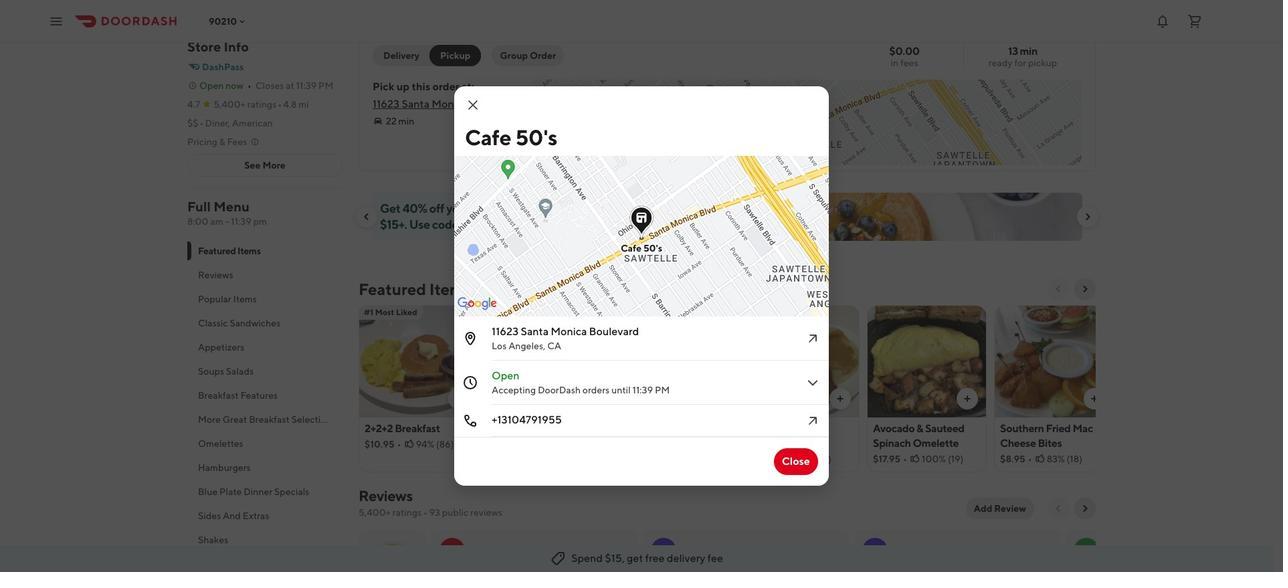 Task type: locate. For each thing, give the bounding box(es) containing it.
11:39 inside full menu 8:00 am - 11:39 pm
[[231, 216, 251, 227]]

featured items down am
[[198, 246, 261, 256]]

5,400+
[[214, 99, 246, 110], [359, 507, 391, 518]]

boulevard inside 11623 santa monica boulevard los angeles, ca
[[589, 325, 639, 338]]

• left "close"
[[778, 454, 782, 464]]

0 horizontal spatial cheese
[[642, 437, 678, 450]]

40%
[[403, 201, 427, 215]]

open now
[[199, 80, 244, 91]]

items inside "button"
[[233, 294, 257, 304]]

open for open now
[[199, 80, 224, 91]]

• right $17.95
[[903, 454, 907, 464]]

0 horizontal spatial 11:39
[[231, 216, 251, 227]]

pm
[[318, 80, 334, 91], [655, 385, 670, 395]]

appetizers
[[198, 342, 244, 353]]

0 vertical spatial 11:39
[[296, 80, 317, 91]]

dinner inside southern fried chicken dinner
[[787, 437, 819, 450]]

ca
[[547, 341, 561, 351]]

1 southern from the left
[[746, 422, 790, 435]]

2 cheese from the left
[[1000, 437, 1036, 450]]

0 vertical spatial featured items
[[198, 246, 261, 256]]

cheese inside southern fried mac & cheese bites
[[1000, 437, 1036, 450]]

0 vertical spatial featured
[[198, 246, 236, 256]]

orders left the 'until'
[[583, 385, 610, 395]]

0 horizontal spatial boulevard
[[470, 98, 520, 110]]

1 horizontal spatial l
[[1083, 543, 1090, 557]]

open
[[199, 80, 224, 91], [492, 369, 520, 382]]

0 vertical spatial pm
[[318, 80, 334, 91]]

0 horizontal spatial add item to cart image
[[581, 393, 592, 404]]

boulevard inside pick up this order at: 11623 santa monica boulevard
[[470, 98, 520, 110]]

0 horizontal spatial fried
[[792, 422, 817, 435]]

1 horizontal spatial powered by google image
[[534, 146, 574, 159]]

0 vertical spatial powered by google image
[[534, 146, 574, 159]]

- inside full menu 8:00 am - 11:39 pm
[[225, 216, 229, 227]]

for inside get 40% off your first 2 orders. save up to $10 on orders $15+.  use code 40deal, valid for 45 days
[[540, 217, 555, 232]]

0 vertical spatial ratings
[[247, 99, 277, 110]]

mi
[[299, 99, 309, 110]]

click item image down click item icon
[[805, 375, 821, 391]]

breakfast down soups
[[198, 390, 239, 401]]

chicken inside louisiana style chicken strips
[[492, 437, 531, 450]]

1 vertical spatial dinner
[[244, 486, 273, 497]]

avocado  & sauteed spinach omelette
[[873, 422, 965, 450]]

11:39 inside open accepting doordash orders until 11:39 pm
[[633, 385, 653, 395]]

m right mike
[[919, 544, 928, 557]]

southern up $18.95
[[746, 422, 790, 435]]

$0.00
[[889, 45, 920, 58]]

& left the fees
[[219, 137, 225, 147]]

0 vertical spatial dinner
[[787, 437, 819, 450]]

breakfast down 'breakfast features' button
[[249, 414, 290, 425]]

• down 2+2+2  breakfast
[[397, 439, 401, 450]]

11623 down pick
[[373, 98, 400, 110]]

reviews inside reviews 5,400+ ratings • 93 public reviews
[[359, 487, 413, 505]]

cafe 50's
[[465, 124, 557, 150], [621, 243, 663, 254], [621, 243, 663, 254]]

featured up #1 most liked
[[359, 280, 426, 298]]

add item to cart image up mac
[[1089, 393, 1100, 404]]

pricing & fees button
[[187, 135, 261, 149]]

more
[[263, 160, 286, 171], [198, 414, 221, 425]]

powered by google image
[[534, 146, 574, 159], [458, 297, 497, 310]]

chicken down louisiana
[[492, 437, 531, 450]]

- right tuna
[[644, 422, 648, 435]]

monica inside pick up this order at: 11623 santa monica boulevard
[[432, 98, 468, 110]]

1 fried from the left
[[792, 422, 817, 435]]

k
[[509, 544, 516, 557]]

santa up angeles,
[[521, 325, 549, 338]]

powered by google image up save
[[534, 146, 574, 159]]

- right am
[[225, 216, 229, 227]]

5,400+ down reviews link
[[359, 507, 391, 518]]

1 cheese from the left
[[642, 437, 678, 450]]

monica inside 11623 santa monica boulevard los angeles, ca
[[551, 325, 587, 338]]

0 vertical spatial click item image
[[805, 375, 821, 391]]

min inside 13 min ready for pickup
[[1020, 45, 1038, 58]]

boulevard up the 'until'
[[589, 325, 639, 338]]

0 vertical spatial for
[[1015, 58, 1027, 68]]

$15,
[[605, 552, 625, 565]]

click item image up 88% (17)
[[805, 413, 821, 429]]

11623 up los
[[492, 325, 519, 338]]

5,400+ up the $$ • diner, american
[[214, 99, 246, 110]]

more inside button
[[263, 160, 286, 171]]

• closes at 11:39 pm
[[248, 80, 334, 91]]

for
[[1015, 58, 1027, 68], [540, 217, 555, 232]]

sides
[[198, 511, 221, 521]]

up inside get 40% off your first 2 orders. save up to $10 on orders $15+.  use code 40deal, valid for 45 days
[[570, 201, 584, 215]]

select promotional banner element
[[687, 241, 767, 265]]

more left great at the bottom of the page
[[198, 414, 221, 425]]

- for menu
[[225, 216, 229, 227]]

0 horizontal spatial pm
[[318, 80, 334, 91]]

reviews up popular
[[198, 270, 233, 280]]

click item image
[[805, 331, 821, 347]]

& inside 'button'
[[219, 137, 225, 147]]

2 horizontal spatial add item to cart image
[[1089, 393, 1100, 404]]

• right $$
[[200, 118, 204, 128]]

min for 13
[[1020, 45, 1038, 58]]

add item to cart image for southern fried chicken dinner image
[[835, 393, 846, 404]]

up inside pick up this order at: 11623 santa monica boulevard
[[397, 80, 410, 93]]

chicken inside southern fried chicken dinner
[[746, 437, 785, 450]]

add item to cart image up sauteed
[[962, 393, 973, 404]]

omelettes
[[198, 438, 243, 449]]

1 horizontal spatial m
[[919, 544, 928, 557]]

0 horizontal spatial reviews
[[198, 270, 233, 280]]

1 horizontal spatial add item to cart image
[[835, 393, 846, 404]]

monica down the order
[[432, 98, 468, 110]]

0 vertical spatial 5,400+
[[214, 99, 246, 110]]

cheese
[[642, 437, 678, 450], [1000, 437, 1036, 450]]

1 horizontal spatial open
[[492, 369, 520, 382]]

0 vertical spatial reviews
[[198, 270, 233, 280]]

specials
[[274, 486, 309, 497]]

1 horizontal spatial more
[[263, 160, 286, 171]]

close cafe 50's image
[[465, 97, 481, 113]]

0 horizontal spatial southern
[[746, 422, 790, 435]]

0 horizontal spatial 5,400+
[[214, 99, 246, 110]]

items down code
[[429, 280, 471, 298]]

for inside 13 min ready for pickup
[[1015, 58, 1027, 68]]

previous image
[[1053, 503, 1064, 514]]

1 vertical spatial next button of carousel image
[[1080, 284, 1091, 294]]

southern fried mac & cheese bites image
[[995, 305, 1113, 418]]

reviews down $10.95
[[359, 487, 413, 505]]

0 horizontal spatial powered by google image
[[458, 297, 497, 310]]

spinach
[[873, 437, 911, 450]]

more great breakfast selections button
[[187, 408, 343, 432]]

reviews inside button
[[198, 270, 233, 280]]

& inside southern fried mac & cheese bites
[[1095, 422, 1102, 435]]

featured items heading
[[359, 278, 471, 300]]

orders
[[637, 201, 671, 215], [583, 385, 610, 395]]

add item to cart image for 2+2+2  breakfast image
[[454, 393, 464, 404]]

omelettes button
[[187, 432, 343, 456]]

0 horizontal spatial add item to cart image
[[454, 393, 464, 404]]

1 horizontal spatial monica
[[551, 325, 587, 338]]

• left 93
[[424, 507, 427, 518]]

0 horizontal spatial l
[[720, 544, 726, 557]]

1 horizontal spatial min
[[1020, 45, 1038, 58]]

up
[[397, 80, 410, 93], [570, 201, 584, 215]]

fried up bites
[[1046, 422, 1071, 435]]

l right claudia
[[720, 544, 726, 557]]

11:39 for open
[[633, 385, 653, 395]]

1 vertical spatial 11:39
[[231, 216, 251, 227]]

90210
[[209, 16, 237, 26]]

1 vertical spatial up
[[570, 201, 584, 215]]

0 horizontal spatial featured
[[198, 246, 236, 256]]

93
[[429, 507, 440, 518]]

featured down am
[[198, 246, 236, 256]]

0 horizontal spatial dinner
[[244, 486, 273, 497]]

1 horizontal spatial ratings
[[393, 507, 422, 518]]

orders inside get 40% off your first 2 orders. save up to $10 on orders $15+.  use code 40deal, valid for 45 days
[[637, 201, 671, 215]]

0 vertical spatial santa
[[402, 98, 430, 110]]

0 vertical spatial more
[[263, 160, 286, 171]]

powered by google image up los
[[458, 297, 497, 310]]

13 min ready for pickup
[[989, 45, 1057, 68]]

open down dashpass
[[199, 80, 224, 91]]

1 horizontal spatial fried
[[1046, 422, 1071, 435]]

featured items up liked
[[359, 280, 471, 298]]

fees
[[901, 58, 918, 68]]

reviews for reviews
[[198, 270, 233, 280]]

boulevard down at:
[[470, 98, 520, 110]]

map region
[[468, 0, 1153, 312], [303, 84, 988, 426]]

orders right on
[[637, 201, 671, 215]]

0 vertical spatial boulevard
[[470, 98, 520, 110]]

map region containing cafe 50's
[[303, 84, 988, 426]]

ratings down reviews link
[[393, 507, 422, 518]]

southern inside southern fried chicken dinner
[[746, 422, 790, 435]]

pm right the at at top
[[318, 80, 334, 91]]

0 horizontal spatial breakfast
[[198, 390, 239, 401]]

claudia l
[[682, 544, 726, 557]]

days
[[573, 217, 597, 232]]

orders.
[[504, 201, 540, 215]]

southern for southern fried mac & cheese bites
[[1000, 422, 1044, 435]]

diner,
[[205, 118, 230, 128]]

0 horizontal spatial chicken
[[492, 437, 531, 450]]

pm inside open accepting doordash orders until 11:39 pm
[[655, 385, 670, 395]]

min for 22
[[399, 116, 414, 126]]

pick
[[373, 80, 394, 93]]

most
[[375, 307, 394, 317]]

1 vertical spatial featured
[[359, 280, 426, 298]]

items up classic sandwiches
[[233, 294, 257, 304]]

santa inside 11623 santa monica boulevard los angeles, ca
[[521, 325, 549, 338]]

now
[[226, 80, 244, 91]]

southern inside southern fried mac & cheese bites
[[1000, 422, 1044, 435]]

1 vertical spatial boulevard
[[589, 325, 639, 338]]

breakfast
[[198, 390, 239, 401], [249, 414, 290, 425], [395, 422, 440, 435]]

santa
[[402, 98, 430, 110], [521, 325, 549, 338]]

2 horizontal spatial -
[[716, 422, 720, 435]]

(19)
[[948, 454, 964, 464]]

$17.95
[[873, 454, 901, 464]]

2+2+2  breakfast
[[365, 422, 440, 435]]

m left mike
[[870, 543, 881, 557]]

0 horizontal spatial up
[[397, 80, 410, 93]]

-
[[225, 216, 229, 227], [644, 422, 648, 435], [716, 422, 720, 435]]

1 vertical spatial santa
[[521, 325, 549, 338]]

1 chicken from the left
[[492, 437, 531, 450]]

add item to cart image
[[454, 393, 464, 404], [835, 393, 846, 404]]

1 horizontal spatial up
[[570, 201, 584, 215]]

cheese down fresh
[[642, 437, 678, 450]]

2 chicken from the left
[[746, 437, 785, 450]]

los
[[492, 341, 507, 351]]

50's
[[516, 124, 557, 150], [644, 243, 663, 254], [644, 243, 663, 254]]

santa down "this"
[[402, 98, 430, 110]]

fried inside southern fried chicken dinner
[[792, 422, 817, 435]]

ratings inside reviews 5,400+ ratings • 93 public reviews
[[393, 507, 422, 518]]

southern fried mac & cheese bites
[[1000, 422, 1102, 450]]

at
[[286, 80, 294, 91]]

83% (18)
[[1047, 454, 1083, 464]]

1 horizontal spatial reviews
[[359, 487, 413, 505]]

2 add item to cart image from the left
[[835, 393, 846, 404]]

1 horizontal spatial dinner
[[787, 437, 819, 450]]

cafe
[[465, 124, 511, 150], [621, 243, 642, 254], [621, 243, 642, 254]]

monica up ca
[[551, 325, 587, 338]]

0 horizontal spatial &
[[219, 137, 225, 147]]

0 horizontal spatial orders
[[583, 385, 610, 395]]

1 horizontal spatial for
[[1015, 58, 1027, 68]]

1 horizontal spatial cheese
[[1000, 437, 1036, 450]]

cafe 50's dialog
[[303, 84, 988, 486]]

more right see
[[263, 160, 286, 171]]

1 horizontal spatial 11623
[[492, 325, 519, 338]]

(17)
[[817, 454, 832, 464]]

cheese up $8.95
[[1000, 437, 1036, 450]]

fried inside southern fried mac & cheese bites
[[1046, 422, 1071, 435]]

1 horizontal spatial pm
[[655, 385, 670, 395]]

0 horizontal spatial m
[[870, 543, 881, 557]]

0 vertical spatial up
[[397, 80, 410, 93]]

2 fried from the left
[[1046, 422, 1071, 435]]

0 horizontal spatial open
[[199, 80, 224, 91]]

min right 22
[[399, 116, 414, 126]]

open up accepting
[[492, 369, 520, 382]]

featured inside heading
[[359, 280, 426, 298]]

- for -
[[716, 422, 720, 435]]

11:39 right the at at top
[[296, 80, 317, 91]]

1 add item to cart image from the left
[[454, 393, 464, 404]]

fried up 88%
[[792, 422, 817, 435]]

min
[[1020, 45, 1038, 58], [399, 116, 414, 126]]

0 vertical spatial 11623
[[373, 98, 400, 110]]

0 vertical spatial min
[[1020, 45, 1038, 58]]

order
[[530, 50, 556, 61]]

1 add item to cart image from the left
[[581, 393, 592, 404]]

soups salads button
[[187, 359, 343, 383]]

2 vertical spatial 11:39
[[633, 385, 653, 395]]

100% (19)
[[922, 454, 964, 464]]

1 vertical spatial monica
[[551, 325, 587, 338]]

0 vertical spatial monica
[[432, 98, 468, 110]]

add item to cart image left the 'until'
[[581, 393, 592, 404]]

pm up fresh
[[655, 385, 670, 395]]

11623 inside 11623 santa monica boulevard los angeles, ca
[[492, 325, 519, 338]]

0 horizontal spatial -
[[225, 216, 229, 227]]

l down "next" icon
[[1083, 543, 1090, 557]]

1 horizontal spatial &
[[917, 422, 923, 435]]

jack
[[619, 437, 640, 450]]

$15+.
[[380, 217, 407, 232]]

1 vertical spatial pm
[[655, 385, 670, 395]]

min right the 13
[[1020, 45, 1038, 58]]

1 vertical spatial min
[[399, 116, 414, 126]]

& right mac
[[1095, 422, 1102, 435]]

- right tomato
[[716, 422, 720, 435]]

1 horizontal spatial southern
[[1000, 422, 1044, 435]]

&
[[219, 137, 225, 147], [917, 422, 923, 435], [1095, 422, 1102, 435]]

2 horizontal spatial 11:39
[[633, 385, 653, 395]]

soups
[[198, 366, 224, 377]]

1 vertical spatial orders
[[583, 385, 610, 395]]

open inside open accepting doordash orders until 11:39 pm
[[492, 369, 520, 382]]

0 horizontal spatial 11623
[[373, 98, 400, 110]]

southern up bites
[[1000, 422, 1044, 435]]

items
[[238, 246, 261, 256], [429, 280, 471, 298], [233, 294, 257, 304]]

0 horizontal spatial min
[[399, 116, 414, 126]]

Pickup radio
[[430, 45, 481, 66]]

1 horizontal spatial 5,400+
[[359, 507, 391, 518]]

11:39 down menu
[[231, 216, 251, 227]]

1 horizontal spatial santa
[[521, 325, 549, 338]]

2 southern from the left
[[1000, 422, 1044, 435]]

first
[[472, 201, 493, 215]]

1 vertical spatial ratings
[[393, 507, 422, 518]]

for right ready
[[1015, 58, 1027, 68]]

• right now
[[248, 80, 252, 91]]

info
[[224, 39, 249, 54]]

click item image
[[805, 375, 821, 391], [805, 413, 821, 429]]

0 horizontal spatial santa
[[402, 98, 430, 110]]

dinner up extras
[[244, 486, 273, 497]]

shakes button
[[187, 528, 343, 552]]

0 horizontal spatial more
[[198, 414, 221, 425]]

2 add item to cart image from the left
[[962, 393, 973, 404]]

chicken up $18.95
[[746, 437, 785, 450]]

add item to cart image
[[581, 393, 592, 404], [962, 393, 973, 404], [1089, 393, 1100, 404]]

your
[[446, 201, 470, 215]]

tuna - fresh tomato - jack cheese melt image
[[614, 305, 732, 418]]

louisiana style chicken strips
[[492, 422, 562, 450]]

40deal,
[[461, 217, 510, 232]]

fees
[[227, 137, 247, 147]]

1 vertical spatial click item image
[[805, 413, 821, 429]]

ratings down closes
[[247, 99, 277, 110]]

mike m
[[893, 544, 928, 557]]

add review button
[[966, 498, 1034, 519]]

spend
[[571, 552, 603, 565]]

• right $8.95
[[1028, 454, 1032, 464]]

1 vertical spatial open
[[492, 369, 520, 382]]

0 horizontal spatial for
[[540, 217, 555, 232]]

next button of carousel image
[[1083, 211, 1093, 222], [1080, 284, 1091, 294]]

$10
[[599, 201, 619, 215]]

& inside avocado  & sauteed spinach omelette
[[917, 422, 923, 435]]

11:39 right the 'until'
[[633, 385, 653, 395]]

2 click item image from the top
[[805, 413, 821, 429]]

1 vertical spatial more
[[198, 414, 221, 425]]

map region for powered by google image to the bottom
[[303, 84, 988, 426]]

get
[[380, 201, 401, 215]]

group order
[[500, 50, 556, 61]]

see more button
[[188, 155, 342, 176]]

22 min
[[386, 116, 414, 126]]

88% (17)
[[796, 454, 832, 464]]

& up omelette
[[917, 422, 923, 435]]

dinner up 88%
[[787, 437, 819, 450]]

style
[[539, 422, 562, 435]]

louisiana
[[492, 422, 537, 435]]

up left "this"
[[397, 80, 410, 93]]

0 vertical spatial open
[[199, 80, 224, 91]]

previous button of carousel image
[[1053, 284, 1064, 294]]

0 vertical spatial next button of carousel image
[[1083, 211, 1093, 222]]

full menu 8:00 am - 11:39 pm
[[187, 199, 267, 227]]

for left the 45
[[540, 217, 555, 232]]

up left to at the top left of page
[[570, 201, 584, 215]]

cheese inside tuna - fresh tomato - jack cheese melt
[[642, 437, 678, 450]]

1 vertical spatial reviews
[[359, 487, 413, 505]]

0 horizontal spatial monica
[[432, 98, 468, 110]]

3 add item to cart image from the left
[[1089, 393, 1100, 404]]

1 vertical spatial 5,400+
[[359, 507, 391, 518]]

reviews button
[[187, 263, 343, 287]]

2 horizontal spatial &
[[1095, 422, 1102, 435]]

1 horizontal spatial 11:39
[[296, 80, 317, 91]]

1 horizontal spatial add item to cart image
[[962, 393, 973, 404]]

breakfast up 94%
[[395, 422, 440, 435]]

1 horizontal spatial chicken
[[746, 437, 785, 450]]

avocado  & sauteed  spinach omelette image
[[868, 305, 986, 418]]



Task type: vqa. For each thing, say whether or not it's contained in the screenshot.


Task type: describe. For each thing, give the bounding box(es) containing it.
save
[[543, 201, 568, 215]]

until
[[612, 385, 631, 395]]

reviews for reviews 5,400+ ratings • 93 public reviews
[[359, 487, 413, 505]]

fried for mac
[[1046, 422, 1071, 435]]

next image
[[1080, 503, 1091, 514]]

popular items
[[198, 294, 257, 304]]

orders inside open accepting doordash orders until 11:39 pm
[[583, 385, 610, 395]]

& for sauteed
[[917, 422, 923, 435]]

chicken for louisiana style chicken strips
[[492, 437, 531, 450]]

0 items, open order cart image
[[1187, 13, 1203, 29]]

breakfast features
[[198, 390, 278, 401]]

$8.95
[[1000, 454, 1026, 464]]

am
[[210, 216, 223, 227]]

2 horizontal spatial breakfast
[[395, 422, 440, 435]]

add item to cart image for southern
[[1089, 393, 1100, 404]]

• inside reviews 5,400+ ratings • 93 public reviews
[[424, 507, 427, 518]]

items up the reviews button
[[238, 246, 261, 256]]

add item to cart image for avocado
[[962, 393, 973, 404]]

get
[[627, 552, 643, 565]]

sides and extras button
[[187, 504, 343, 528]]

get 40% off your first 2 orders. save up to $10 on orders $15+.  use code 40deal, valid for 45 days
[[380, 201, 671, 232]]

pickup
[[1028, 58, 1057, 68]]

(86)
[[436, 439, 454, 450]]

see
[[244, 160, 261, 171]]

full
[[187, 199, 211, 214]]

closes
[[256, 80, 284, 91]]

hamburgers
[[198, 462, 251, 473]]

4.8 mi
[[283, 99, 309, 110]]

1 click item image from the top
[[805, 375, 821, 391]]

southern fried chicken dinner
[[746, 422, 819, 450]]

american
[[232, 118, 273, 128]]

to
[[586, 201, 597, 215]]

• left 4.8
[[278, 99, 282, 110]]

11:39 for full menu
[[231, 216, 251, 227]]

claudia
[[682, 544, 718, 557]]

previous button of carousel image
[[361, 211, 372, 222]]

Delivery radio
[[373, 45, 438, 66]]

0 horizontal spatial featured items
[[198, 246, 261, 256]]

in
[[891, 58, 899, 68]]

on
[[621, 201, 635, 215]]

+13104791955
[[492, 414, 562, 426]]

mike
[[893, 544, 917, 557]]

83%
[[1047, 454, 1065, 464]]

#1
[[364, 307, 373, 317]]

southern fried chicken dinner image
[[741, 305, 859, 418]]

sandwiches
[[230, 318, 281, 329]]

classic sandwiches button
[[187, 311, 343, 335]]

& for fees
[[219, 137, 225, 147]]

11623 santa monica boulevard link
[[373, 98, 520, 110]]

$$ • diner, american
[[187, 118, 273, 128]]

popular
[[198, 294, 231, 304]]

add review
[[974, 503, 1026, 514]]

90210 button
[[209, 16, 248, 26]]

order
[[433, 80, 460, 93]]

doordash
[[538, 385, 581, 395]]

melt
[[680, 437, 702, 450]]

sides and extras
[[198, 511, 269, 521]]

4.8
[[283, 99, 297, 110]]

8:00
[[187, 216, 208, 227]]

and
[[223, 511, 241, 521]]

hamburgers button
[[187, 456, 343, 480]]

valid
[[513, 217, 538, 232]]

b
[[448, 543, 456, 557]]

1 vertical spatial powered by google image
[[458, 297, 497, 310]]

94%
[[416, 439, 434, 450]]

notification bell image
[[1155, 13, 1171, 29]]

liked
[[396, 307, 417, 317]]

store
[[187, 39, 221, 54]]

1 horizontal spatial breakfast
[[249, 414, 290, 425]]

group order button
[[492, 45, 564, 66]]

45
[[557, 217, 571, 232]]

off
[[429, 201, 444, 215]]

delivery
[[383, 50, 420, 61]]

classic sandwiches
[[198, 318, 281, 329]]

add
[[974, 503, 993, 514]]

selections
[[292, 414, 336, 425]]

reviews link
[[359, 487, 413, 505]]

map region for right powered by google image
[[468, 0, 1153, 312]]

pickup
[[440, 50, 471, 61]]

blue plate dinner specials button
[[187, 480, 343, 504]]

order methods option group
[[373, 45, 481, 66]]

5,400+ ratings •
[[214, 99, 282, 110]]

$0.00 in fees
[[889, 45, 920, 68]]

pick up this order at: 11623 santa monica boulevard
[[373, 80, 520, 110]]

#1 most liked
[[364, 307, 417, 317]]

classic
[[198, 318, 228, 329]]

this
[[412, 80, 430, 93]]

pricing
[[187, 137, 217, 147]]

louisiana style chicken strips button
[[486, 305, 606, 472]]

breakfast features button
[[187, 383, 343, 408]]

5,400+ inside reviews 5,400+ ratings • 93 public reviews
[[359, 507, 391, 518]]

c
[[659, 543, 668, 557]]

2+2+2
[[365, 422, 393, 435]]

open for open accepting doordash orders until 11:39 pm
[[492, 369, 520, 382]]

11623 inside pick up this order at: 11623 santa monica boulevard
[[373, 98, 400, 110]]

pm
[[253, 216, 267, 227]]

appetizers button
[[187, 335, 343, 359]]

0 horizontal spatial ratings
[[247, 99, 277, 110]]

santa inside pick up this order at: 11623 santa monica boulevard
[[402, 98, 430, 110]]

(18)
[[1067, 454, 1083, 464]]

more inside button
[[198, 414, 221, 425]]

louisiana style chicken strips image
[[486, 305, 605, 418]]

open menu image
[[48, 13, 64, 29]]

omelette
[[913, 437, 959, 450]]

reviews 5,400+ ratings • 93 public reviews
[[359, 487, 503, 518]]

1 horizontal spatial -
[[644, 422, 648, 435]]

2+2+2  breakfast image
[[359, 305, 478, 418]]

close
[[782, 455, 810, 468]]

strips
[[533, 437, 560, 450]]

mac
[[1073, 422, 1093, 435]]

open accepting doordash orders until 11:39 pm
[[492, 369, 670, 395]]

dinner inside button
[[244, 486, 273, 497]]

southern for southern fried chicken dinner
[[746, 422, 790, 435]]

chicken for southern fried chicken dinner
[[746, 437, 785, 450]]

13
[[1008, 45, 1018, 58]]

1 horizontal spatial featured items
[[359, 280, 471, 298]]

fried for chicken
[[792, 422, 817, 435]]

store info
[[187, 39, 249, 54]]

94% (86)
[[416, 439, 454, 450]]

4.7
[[187, 99, 200, 110]]

bradley
[[470, 544, 507, 557]]

spend $15, get free delivery fee
[[571, 552, 723, 565]]

items inside heading
[[429, 280, 471, 298]]



